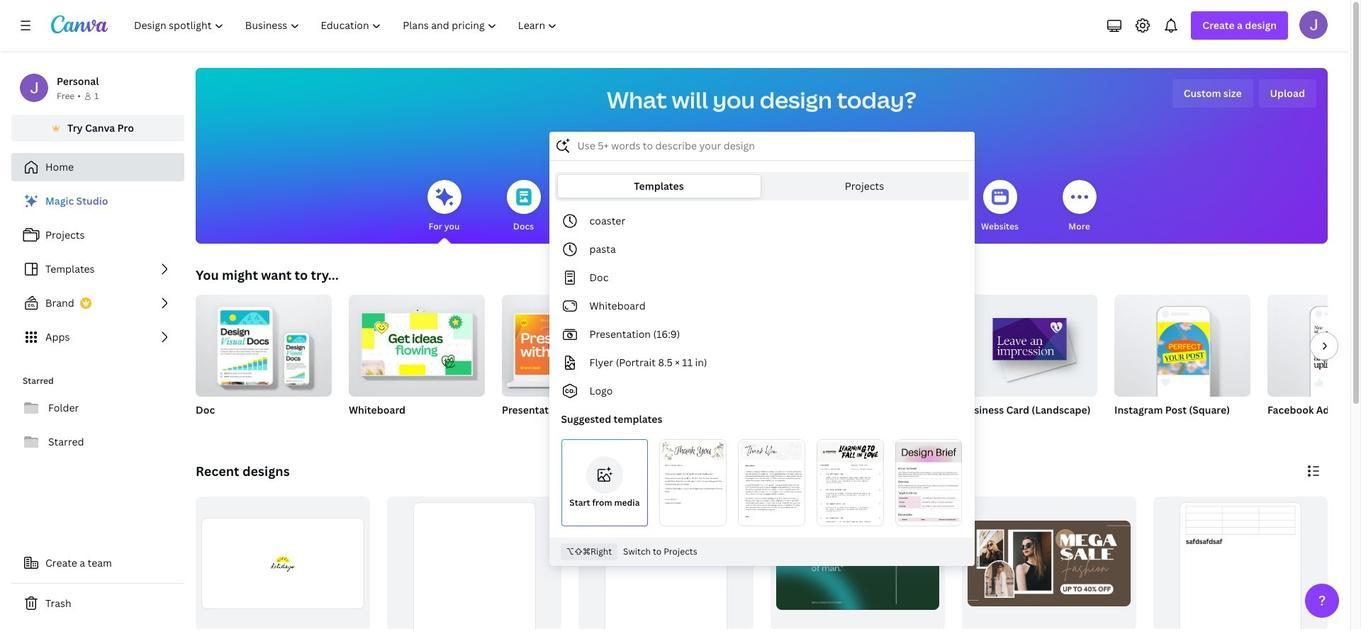 Task type: describe. For each thing, give the bounding box(es) containing it.
edit a copy of the thank you letter doc in black and white simple elegant style template image
[[738, 440, 806, 527]]

Search search field
[[578, 133, 947, 160]]

top level navigation element
[[125, 11, 570, 40]]

jacob simon image
[[1300, 11, 1329, 39]]

edit a copy of the design brief doc in grey lilac black soft pastels style template image
[[896, 440, 963, 527]]



Task type: vqa. For each thing, say whether or not it's contained in the screenshot.
"GRADIENT CIRCLE"
no



Task type: locate. For each thing, give the bounding box(es) containing it.
None search field
[[549, 132, 975, 567]]

edit a copy of the wedding thank you letter doc in white beige simple elegant style template image
[[660, 440, 727, 527]]

edit a copy of the tv and film script doc in black and white agnostic style template image
[[817, 440, 884, 527]]

list
[[11, 187, 184, 352]]

group
[[196, 289, 332, 436], [196, 289, 332, 397], [349, 289, 485, 436], [349, 289, 485, 397], [962, 289, 1098, 436], [962, 289, 1098, 397], [1115, 289, 1251, 436], [1115, 289, 1251, 397], [502, 295, 638, 436], [502, 295, 638, 397], [655, 295, 792, 436], [809, 295, 945, 397], [809, 295, 945, 397], [1268, 295, 1362, 436], [1268, 295, 1362, 397], [196, 497, 370, 630], [387, 497, 562, 630], [962, 497, 1137, 630], [1154, 497, 1329, 630]]

list box
[[550, 207, 974, 533]]



